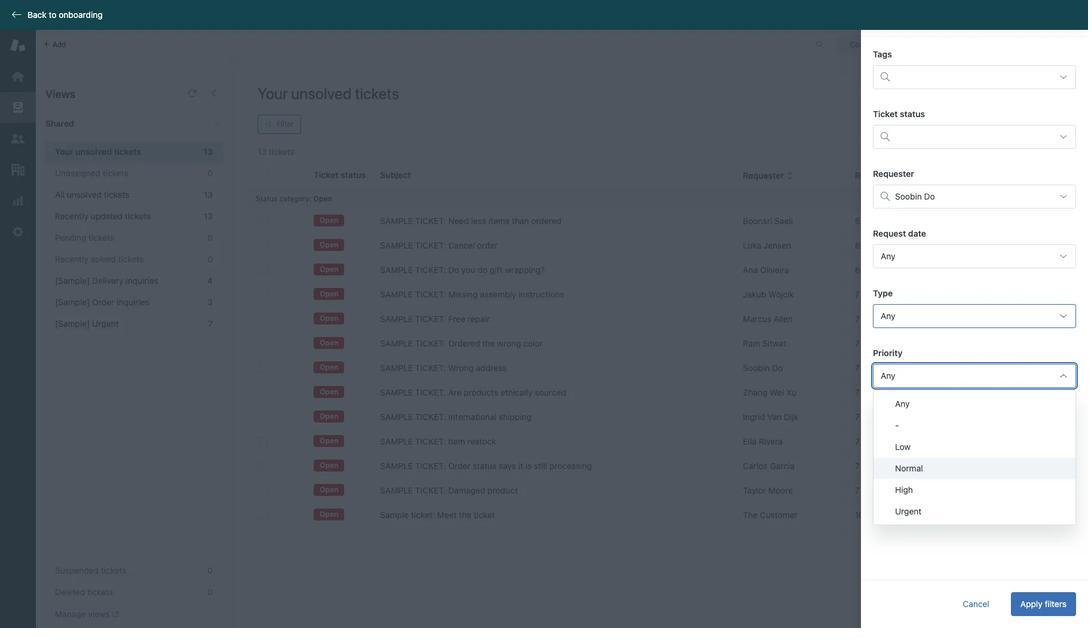 Task type: locate. For each thing, give the bounding box(es) containing it.
damaged
[[448, 485, 485, 496]]

- low
[[895, 420, 911, 452]]

7 row from the top
[[249, 356, 1080, 380]]

1 horizontal spatial soobin
[[895, 191, 922, 201]]

1 vertical spatial 6
[[855, 240, 861, 250]]

5 7 minutes ago from the top
[[855, 387, 909, 397]]

5 0 from the top
[[208, 587, 213, 597]]

2 6 minutes ago from the top
[[855, 240, 910, 250]]

[sample] for [sample] order inquiries
[[55, 297, 90, 307]]

minutes for marcus allen
[[862, 314, 893, 324]]

1 vertical spatial unsolved
[[75, 146, 112, 157]]

4 row from the top
[[249, 282, 1080, 307]]

ram sitwat
[[743, 338, 787, 348]]

0 for recently solved tickets
[[208, 254, 213, 264]]

category:
[[280, 194, 312, 203]]

open for sample ticket: cancel order
[[320, 240, 339, 249]]

2 6 from the top
[[855, 240, 861, 250]]

ticket: up 'sample ticket: cancel order'
[[415, 216, 446, 226]]

9 sample from the top
[[380, 412, 413, 422]]

order inside row
[[448, 461, 471, 471]]

8 sample from the top
[[380, 387, 413, 397]]

1 [sample] from the top
[[55, 276, 90, 286]]

products
[[464, 387, 498, 397]]

ticket: for missing
[[415, 289, 446, 299]]

row containing sample ticket: are products ethically sourced
[[249, 380, 1080, 405]]

soobin inside "requester" element
[[895, 191, 922, 201]]

ago for the customer
[[899, 510, 914, 520]]

1 horizontal spatial low
[[1001, 387, 1016, 397]]

sample for sample ticket: do you do gift wrapping?
[[380, 265, 413, 275]]

ago for ana oliveira
[[896, 265, 910, 275]]

normal inside row
[[1001, 265, 1029, 275]]

0 vertical spatial order
[[92, 297, 114, 307]]

incident
[[928, 510, 959, 520]]

1 vertical spatial your unsolved tickets
[[55, 146, 141, 157]]

1 horizontal spatial order
[[448, 461, 471, 471]]

do up the date
[[924, 191, 935, 201]]

sample inside sample ticket: international shipping 'link'
[[380, 412, 413, 422]]

1 vertical spatial 13
[[204, 189, 213, 200]]

sample ticket: missing assembly instructions
[[380, 289, 564, 299]]

ticket:
[[415, 216, 446, 226], [415, 240, 446, 250], [415, 265, 446, 275], [415, 289, 446, 299], [415, 314, 446, 324], [415, 338, 446, 348], [415, 363, 446, 373], [415, 387, 446, 397], [415, 412, 446, 422], [415, 436, 446, 447], [415, 461, 446, 471], [415, 485, 446, 496]]

ticket: left are in the bottom of the page
[[415, 387, 446, 397]]

3 any field from the top
[[873, 364, 1077, 388]]

- option
[[874, 415, 1076, 436]]

open for sample ticket: damaged product
[[320, 486, 339, 495]]

1 vertical spatial your
[[55, 146, 73, 157]]

urgent for jakub wójcik
[[1001, 289, 1027, 299]]

2 vertical spatial any field
[[873, 364, 1077, 388]]

8 ticket: from the top
[[415, 387, 446, 397]]

12 ticket: from the top
[[415, 485, 446, 496]]

2 7 minutes ago from the top
[[855, 314, 909, 324]]

1 recently from the top
[[55, 211, 88, 221]]

cancel up the sample ticket: do you do gift wrapping? on the top of the page
[[448, 240, 475, 250]]

views
[[88, 609, 110, 619]]

urgent option
[[874, 501, 1076, 522]]

1 sample from the top
[[380, 216, 413, 226]]

priority list box
[[873, 390, 1077, 525]]

1 horizontal spatial requester
[[873, 169, 915, 179]]

unsolved up unassigned tickets
[[75, 146, 112, 157]]

soobin do up the date
[[895, 191, 935, 201]]

your up the 'filter' button
[[258, 84, 288, 102]]

normal option
[[874, 458, 1076, 479]]

sample inside the sample ticket: need less items than ordered link
[[380, 216, 413, 226]]

low option
[[874, 436, 1076, 458]]

row containing sample ticket: wrong address
[[249, 356, 1080, 380]]

9 row from the top
[[249, 405, 1080, 429]]

row
[[249, 209, 1080, 233], [249, 233, 1080, 258], [249, 258, 1080, 282], [249, 282, 1080, 307], [249, 307, 1080, 331], [249, 331, 1080, 356], [249, 356, 1080, 380], [249, 380, 1080, 405], [249, 405, 1080, 429], [249, 429, 1080, 454], [249, 454, 1080, 478], [249, 478, 1080, 503], [249, 503, 1080, 528]]

0 horizontal spatial the
[[459, 510, 472, 520]]

0 horizontal spatial soobin
[[743, 363, 770, 373]]

tags
[[873, 49, 892, 59]]

0 vertical spatial 6 minutes ago
[[855, 216, 910, 226]]

sample ticket: wrong address
[[380, 363, 507, 373]]

6 minutes ago for luka jensen
[[855, 240, 910, 250]]

12 row from the top
[[249, 478, 1080, 503]]

7 minutes ago for carlos garcia
[[855, 461, 909, 471]]

shipping
[[499, 412, 532, 422]]

7 minutes ago for ingrid van dijk
[[855, 412, 909, 422]]

7 for carlos garcia
[[855, 461, 860, 471]]

3 sample from the top
[[380, 265, 413, 275]]

dijk
[[784, 412, 799, 422]]

ticket: left wrong
[[415, 363, 446, 373]]

1 horizontal spatial soobin do
[[895, 191, 935, 201]]

0 vertical spatial your unsolved tickets
[[258, 84, 399, 102]]

0 vertical spatial [sample]
[[55, 276, 90, 286]]

sample ticket: need less items than ordered link
[[380, 215, 562, 227]]

order down [sample] delivery inquiries
[[92, 297, 114, 307]]

0 vertical spatial inquiries
[[126, 276, 158, 286]]

soobin
[[895, 191, 922, 201], [743, 363, 770, 373]]

sample
[[380, 510, 409, 520]]

10 sample from the top
[[380, 436, 413, 447]]

6 for jensen
[[855, 240, 861, 250]]

shared button
[[36, 106, 201, 142]]

1 horizontal spatial your
[[258, 84, 288, 102]]

low
[[1001, 387, 1016, 397], [895, 442, 911, 452]]

urgent for carlos garcia
[[1001, 461, 1027, 471]]

low inside 'priority' list box
[[895, 442, 911, 452]]

recently updated tickets
[[55, 211, 151, 221]]

inquiries right delivery
[[126, 276, 158, 286]]

0 vertical spatial unsolved
[[291, 84, 352, 102]]

cancel left apply
[[963, 599, 990, 609]]

ticket for luka jensen
[[928, 240, 952, 250]]

sitwat
[[763, 338, 787, 348]]

requester
[[873, 169, 915, 179], [743, 170, 785, 181]]

ordered
[[531, 216, 562, 226]]

5 sample from the top
[[380, 314, 413, 324]]

cancel inside sample ticket: cancel order link
[[448, 240, 475, 250]]

2 0 from the top
[[208, 233, 213, 243]]

row containing sample ticket: item restock
[[249, 429, 1080, 454]]

ticket: for wrong
[[415, 363, 446, 373]]

0 horizontal spatial soobin do
[[743, 363, 783, 373]]

any down type
[[881, 311, 896, 321]]

ticket: up sample ticket: item restock
[[415, 412, 446, 422]]

row containing sample ticket: free repair
[[249, 307, 1080, 331]]

any up "-"
[[895, 399, 910, 409]]

2 vertical spatial 6 minutes ago
[[855, 265, 910, 275]]

0 vertical spatial recently
[[55, 211, 88, 221]]

6 row from the top
[[249, 331, 1080, 356]]

0 vertical spatial 6
[[855, 216, 861, 226]]

the for ticket
[[459, 510, 472, 520]]

4 sample from the top
[[380, 289, 413, 299]]

0 vertical spatial soobin do
[[895, 191, 935, 201]]

sample ticket: order status says it is still processing
[[380, 461, 592, 471]]

0 vertical spatial the
[[483, 338, 495, 348]]

2 row from the top
[[249, 233, 1080, 258]]

soobin do
[[895, 191, 935, 201], [743, 363, 783, 373]]

sample inside the sample ticket: damaged product link
[[380, 485, 413, 496]]

sample ticket: wrong address link
[[380, 362, 507, 374]]

7 for marcus allen
[[855, 314, 860, 324]]

minutes for carlos garcia
[[862, 461, 893, 471]]

ticket: for item
[[415, 436, 446, 447]]

unassigned
[[55, 168, 100, 178]]

international
[[448, 412, 497, 422]]

row containing sample ticket: do you do gift wrapping?
[[249, 258, 1080, 282]]

[sample] delivery inquiries
[[55, 276, 158, 286]]

0 vertical spatial soobin
[[895, 191, 922, 201]]

ticket for taylor moore
[[928, 485, 952, 496]]

sample inside sample ticket: order status says it is still processing link
[[380, 461, 413, 471]]

3 0 from the top
[[208, 254, 213, 264]]

8 row from the top
[[249, 380, 1080, 405]]

ticket: down sample ticket: item restock link
[[415, 461, 446, 471]]

minutes for luka jensen
[[863, 240, 893, 250]]

Ticket status field
[[897, 127, 1051, 146]]

sample inside sample ticket: cancel order link
[[380, 240, 413, 250]]

row containing sample ticket: order status says it is still processing
[[249, 454, 1080, 478]]

status
[[900, 109, 925, 119], [473, 461, 497, 471]]

1 7 minutes ago from the top
[[855, 289, 909, 299]]

manage views link
[[55, 609, 119, 620]]

0 horizontal spatial order
[[92, 297, 114, 307]]

1 vertical spatial normal
[[895, 463, 923, 473]]

0 horizontal spatial low
[[895, 442, 911, 452]]

7 for ingrid van dijk
[[855, 412, 860, 422]]

requester element
[[873, 185, 1077, 209]]

sample inside sample ticket: item restock link
[[380, 436, 413, 447]]

0 vertical spatial cancel
[[448, 240, 475, 250]]

minutes for ram sitwat
[[862, 338, 893, 348]]

7 for zhang wei xu
[[855, 387, 860, 397]]

garcia
[[770, 461, 795, 471]]

your up unassigned
[[55, 146, 73, 157]]

0 vertical spatial do
[[924, 191, 935, 201]]

0 horizontal spatial do
[[448, 265, 459, 275]]

ticket for ana oliveira
[[928, 265, 952, 275]]

ticket: down the sample ticket: free repair 'link'
[[415, 338, 446, 348]]

back to onboarding
[[27, 10, 103, 20]]

1 row from the top
[[249, 209, 1080, 233]]

2 vertical spatial 13
[[204, 211, 213, 221]]

9 ticket: from the top
[[415, 412, 446, 422]]

any for type
[[881, 311, 896, 321]]

0 vertical spatial any field
[[873, 244, 1077, 268]]

4 7 minutes ago from the top
[[855, 363, 909, 373]]

0 vertical spatial your
[[258, 84, 288, 102]]

the right "meet"
[[459, 510, 472, 520]]

2 ticket: from the top
[[415, 240, 446, 250]]

7 minutes ago for soobin do
[[855, 363, 909, 373]]

0 for pending tickets
[[208, 233, 213, 243]]

7 minutes ago for ella rivera
[[855, 436, 909, 447]]

sample ticket: cancel order link
[[380, 240, 498, 252]]

inquiries for [sample] order inquiries
[[117, 297, 149, 307]]

sample inside the sample ticket: free repair 'link'
[[380, 314, 413, 324]]

van
[[768, 412, 782, 422]]

11 ticket: from the top
[[415, 461, 446, 471]]

1 horizontal spatial normal
[[1001, 265, 1029, 275]]

low down "-"
[[895, 442, 911, 452]]

6 sample from the top
[[380, 338, 413, 348]]

play
[[1038, 90, 1054, 100]]

gift
[[490, 265, 503, 275]]

repair
[[468, 314, 490, 324]]

5 ticket: from the top
[[415, 314, 446, 324]]

urgent for luka jensen
[[1001, 240, 1027, 250]]

4 0 from the top
[[208, 565, 213, 576]]

3 6 from the top
[[855, 265, 861, 275]]

ticket: up sample ticket: meet the ticket
[[415, 485, 446, 496]]

0 vertical spatial status
[[900, 109, 925, 119]]

1 vertical spatial recently
[[55, 254, 88, 264]]

apply filters
[[1021, 599, 1067, 609]]

2 any field from the top
[[873, 304, 1077, 328]]

collapse views pane image
[[209, 88, 219, 98]]

2 horizontal spatial do
[[924, 191, 935, 201]]

(opens in a new tab) image
[[110, 611, 119, 618]]

2 recently from the top
[[55, 254, 88, 264]]

ticket: left free
[[415, 314, 446, 324]]

0 horizontal spatial normal
[[895, 463, 923, 473]]

13 for your unsolved tickets
[[203, 146, 213, 157]]

urgent inside option
[[895, 506, 922, 516]]

1 vertical spatial the
[[459, 510, 472, 520]]

zhang wei xu
[[743, 387, 797, 397]]

jakub
[[743, 289, 766, 299]]

11 row from the top
[[249, 454, 1080, 478]]

1 0 from the top
[[208, 168, 213, 178]]

soobin do down ram sitwat
[[743, 363, 783, 373]]

2 [sample] from the top
[[55, 297, 90, 307]]

wrong
[[448, 363, 474, 373]]

open for sample ticket: missing assembly instructions
[[320, 289, 339, 298]]

tickets
[[355, 84, 399, 102], [114, 146, 141, 157], [103, 168, 128, 178], [104, 189, 130, 200], [125, 211, 151, 221], [89, 233, 114, 243], [118, 254, 144, 264], [101, 565, 126, 576], [87, 587, 113, 597]]

solved
[[91, 254, 116, 264]]

manage views
[[55, 609, 110, 619]]

1 vertical spatial cancel
[[963, 599, 990, 609]]

5 row from the top
[[249, 307, 1080, 331]]

open for sample ticket: international shipping
[[320, 412, 339, 421]]

sample inside sample ticket: wrong address link
[[380, 363, 413, 373]]

sample ticket: do you do gift wrapping?
[[380, 265, 545, 275]]

10 ticket: from the top
[[415, 436, 446, 447]]

ticket: for do
[[415, 265, 446, 275]]

1 horizontal spatial status
[[900, 109, 925, 119]]

9 7 minutes ago from the top
[[855, 485, 909, 496]]

items
[[489, 216, 510, 226]]

views
[[45, 88, 75, 100]]

your unsolved tickets up unassigned tickets
[[55, 146, 141, 157]]

[sample] up [sample] urgent
[[55, 297, 90, 307]]

0 horizontal spatial cancel
[[448, 240, 475, 250]]

1 vertical spatial inquiries
[[117, 297, 149, 307]]

sample inside sample ticket: do you do gift wrapping? link
[[380, 265, 413, 275]]

2 sample from the top
[[380, 240, 413, 250]]

recently down pending
[[55, 254, 88, 264]]

ticket: left item
[[415, 436, 446, 447]]

3 6 minutes ago from the top
[[855, 265, 910, 275]]

boonsri
[[743, 216, 773, 226]]

type
[[873, 288, 893, 298]]

7 sample from the top
[[380, 363, 413, 373]]

12 sample from the top
[[380, 485, 413, 496]]

manage
[[55, 609, 86, 619]]

4
[[208, 276, 213, 286]]

cancel inside the cancel button
[[963, 599, 990, 609]]

1 vertical spatial soobin
[[743, 363, 770, 373]]

ticket: for ordered
[[415, 338, 446, 348]]

7 7 minutes ago from the top
[[855, 436, 909, 447]]

1 vertical spatial [sample]
[[55, 297, 90, 307]]

10 minutes ago
[[855, 510, 914, 520]]

minutes for soobin do
[[862, 363, 893, 373]]

1 vertical spatial any field
[[873, 304, 1077, 328]]

ticket status element
[[873, 125, 1077, 149]]

do left you
[[448, 265, 459, 275]]

1 horizontal spatial the
[[483, 338, 495, 348]]

soobin inside row
[[743, 363, 770, 373]]

1 6 from the top
[[855, 216, 861, 226]]

minutes for zhang wei xu
[[862, 387, 893, 397]]

customer
[[760, 510, 798, 520]]

2 vertical spatial unsolved
[[67, 189, 102, 200]]

ticket: for order
[[415, 461, 446, 471]]

11 sample from the top
[[380, 461, 413, 471]]

0 horizontal spatial requester
[[743, 170, 785, 181]]

ticket: up the sample ticket: do you do gift wrapping? on the top of the page
[[415, 240, 446, 250]]

the left wrong
[[483, 338, 495, 348]]

sample for sample ticket: ordered the wrong color
[[380, 338, 413, 348]]

address
[[476, 363, 507, 373]]

the
[[483, 338, 495, 348], [459, 510, 472, 520]]

open for sample ticket: are products ethically sourced
[[320, 388, 339, 396]]

wei
[[770, 387, 784, 397]]

2 vertical spatial 6
[[855, 265, 861, 275]]

7 for soobin do
[[855, 363, 860, 373]]

soobin do inside "requester" element
[[895, 191, 935, 201]]

unsolved up filter
[[291, 84, 352, 102]]

any field for request date
[[873, 244, 1077, 268]]

row containing sample ticket: missing assembly instructions
[[249, 282, 1080, 307]]

3 ticket: from the top
[[415, 265, 446, 275]]

product
[[488, 485, 518, 496]]

ticket: for free
[[415, 314, 446, 324]]

suspended
[[55, 565, 99, 576]]

sample inside sample ticket: are products ethically sourced link
[[380, 387, 413, 397]]

any down priority
[[881, 371, 896, 381]]

6 minutes ago up request
[[855, 216, 910, 226]]

1 vertical spatial do
[[448, 265, 459, 275]]

7 ticket: from the top
[[415, 363, 446, 373]]

0 vertical spatial normal
[[1001, 265, 1029, 275]]

any down request
[[881, 251, 896, 261]]

all unsolved tickets
[[55, 189, 130, 200]]

1 vertical spatial status
[[473, 461, 497, 471]]

row containing sample ticket: cancel order
[[249, 233, 1080, 258]]

unsolved down unassigned
[[67, 189, 102, 200]]

1 ticket: from the top
[[415, 216, 446, 226]]

assembly
[[480, 289, 517, 299]]

[sample]
[[55, 276, 90, 286], [55, 297, 90, 307], [55, 319, 90, 329]]

1 any field from the top
[[873, 244, 1077, 268]]

3 row from the top
[[249, 258, 1080, 282]]

6 7 minutes ago from the top
[[855, 412, 909, 422]]

7 for jakub wójcik
[[855, 289, 860, 299]]

1 vertical spatial low
[[895, 442, 911, 452]]

any for priority
[[881, 371, 896, 381]]

low up - option
[[1001, 387, 1016, 397]]

1 horizontal spatial cancel
[[963, 599, 990, 609]]

to
[[49, 10, 56, 20]]

your unsolved tickets
[[258, 84, 399, 102], [55, 146, 141, 157]]

requested
[[855, 170, 898, 181]]

organizations image
[[10, 162, 26, 178]]

open for sample ticket: wrong address
[[320, 363, 339, 372]]

4 ticket: from the top
[[415, 289, 446, 299]]

1 vertical spatial order
[[448, 461, 471, 471]]

sample ticket: do you do gift wrapping? link
[[380, 264, 545, 276]]

2 vertical spatial [sample]
[[55, 319, 90, 329]]

0 vertical spatial 13
[[203, 146, 213, 157]]

open for sample ticket: item restock
[[320, 437, 339, 446]]

ethically
[[501, 387, 533, 397]]

6 minutes ago for ana oliveira
[[855, 265, 910, 275]]

inquiries down delivery
[[117, 297, 149, 307]]

main element
[[0, 30, 36, 628]]

6 minutes ago up type
[[855, 265, 910, 275]]

0 vertical spatial low
[[1001, 387, 1016, 397]]

[sample] for [sample] delivery inquiries
[[55, 276, 90, 286]]

ticket: down sample ticket: cancel order link
[[415, 265, 446, 275]]

apply
[[1021, 599, 1043, 609]]

sample inside sample ticket: missing assembly instructions link
[[380, 289, 413, 299]]

3 [sample] from the top
[[55, 319, 90, 329]]

10 row from the top
[[249, 429, 1080, 454]]

apply filters button
[[1011, 592, 1077, 616]]

0 horizontal spatial status
[[473, 461, 497, 471]]

3 7 minutes ago from the top
[[855, 338, 909, 348]]

ticket: for damaged
[[415, 485, 446, 496]]

your unsolved tickets up filter
[[258, 84, 399, 102]]

1 6 minutes ago from the top
[[855, 216, 910, 226]]

ella rivera
[[743, 436, 783, 447]]

order down item
[[448, 461, 471, 471]]

your
[[258, 84, 288, 102], [55, 146, 73, 157]]

6 ticket: from the top
[[415, 338, 446, 348]]

0 horizontal spatial your
[[55, 146, 73, 157]]

sample for sample ticket: missing assembly instructions
[[380, 289, 413, 299]]

ticket: up the sample ticket: free repair
[[415, 289, 446, 299]]

8 7 minutes ago from the top
[[855, 461, 909, 471]]

unassigned tickets
[[55, 168, 128, 178]]

row containing sample ticket: meet the ticket
[[249, 503, 1080, 528]]

13 row from the top
[[249, 503, 1080, 528]]

luka
[[743, 240, 762, 250]]

sample ticket: cancel order
[[380, 240, 498, 250]]

6 for oliveira
[[855, 265, 861, 275]]

do up wei
[[772, 363, 783, 373]]

[sample] down recently solved tickets
[[55, 276, 90, 286]]

soobin down requested button
[[895, 191, 922, 201]]

1 vertical spatial 6 minutes ago
[[855, 240, 910, 250]]

6 minutes ago down request
[[855, 240, 910, 250]]

Any field
[[873, 244, 1077, 268], [873, 304, 1077, 328], [873, 364, 1077, 388]]

ticket for soobin do
[[928, 363, 952, 373]]

sample inside the "sample ticket: ordered the wrong color" link
[[380, 338, 413, 348]]

[sample] down [sample] order inquiries
[[55, 319, 90, 329]]

deleted tickets
[[55, 587, 113, 597]]

soobin up zhang on the right of page
[[743, 363, 770, 373]]

7 minutes ago for jakub wójcik
[[855, 289, 909, 299]]

6 minutes ago
[[855, 216, 910, 226], [855, 240, 910, 250], [855, 265, 910, 275]]

2 vertical spatial do
[[772, 363, 783, 373]]

recently up pending
[[55, 211, 88, 221]]

ago for jakub wójcik
[[895, 289, 909, 299]]



Task type: describe. For each thing, give the bounding box(es) containing it.
restock
[[468, 436, 496, 447]]

conversations
[[850, 40, 899, 49]]

sample ticket: are products ethically sourced link
[[380, 387, 566, 399]]

refresh views pane image
[[188, 88, 197, 98]]

the
[[743, 510, 758, 520]]

ticket
[[474, 510, 495, 520]]

status
[[256, 194, 278, 203]]

13 for all unsolved tickets
[[204, 189, 213, 200]]

request date
[[873, 228, 927, 238]]

recently for recently solved tickets
[[55, 254, 88, 264]]

inquiries for [sample] delivery inquiries
[[126, 276, 158, 286]]

row containing sample ticket: damaged product
[[249, 478, 1080, 503]]

ago for ella rivera
[[895, 436, 909, 447]]

deleted
[[55, 587, 85, 597]]

do inside "requester" element
[[924, 191, 935, 201]]

sample ticket: ordered the wrong color
[[380, 338, 543, 348]]

instructions
[[519, 289, 564, 299]]

order
[[477, 240, 498, 250]]

sample ticket: international shipping
[[380, 412, 532, 422]]

it
[[518, 461, 523, 471]]

oliveira
[[760, 265, 789, 275]]

free
[[448, 314, 466, 324]]

sample ticket: order status says it is still processing link
[[380, 460, 592, 472]]

taylor moore
[[743, 485, 793, 496]]

1 horizontal spatial your unsolved tickets
[[258, 84, 399, 102]]

ticket: for cancel
[[415, 240, 446, 250]]

-
[[895, 420, 899, 430]]

play button
[[1014, 84, 1065, 108]]

sample ticket: ordered the wrong color link
[[380, 338, 543, 350]]

ram
[[743, 338, 760, 348]]

sample ticket: damaged product link
[[380, 485, 518, 497]]

ticket for zhang wei xu
[[928, 387, 952, 397]]

open for sample ticket: order status says it is still processing
[[320, 461, 339, 470]]

ticket for carlos garcia
[[928, 461, 952, 471]]

open for sample ticket: meet the ticket
[[320, 510, 339, 519]]

sample ticket: missing assembly instructions link
[[380, 289, 564, 301]]

ticket: for are
[[415, 387, 446, 397]]

pending tickets
[[55, 233, 114, 243]]

saeli
[[775, 216, 793, 226]]

are
[[448, 387, 462, 397]]

need
[[448, 216, 469, 226]]

urgent for soobin do
[[1001, 363, 1027, 373]]

sample for sample ticket: order status says it is still processing
[[380, 461, 413, 471]]

requester button
[[743, 170, 794, 181]]

row containing sample ticket: need less items than ordered
[[249, 209, 1080, 233]]

any option
[[874, 393, 1076, 415]]

ticket: for international
[[415, 412, 446, 422]]

sample for sample ticket: cancel order
[[380, 240, 413, 250]]

high option
[[874, 479, 1076, 501]]

minutes for jakub wójcik
[[862, 289, 893, 299]]

says
[[499, 461, 516, 471]]

color
[[524, 338, 543, 348]]

sample for sample ticket: are products ethically sourced
[[380, 387, 413, 397]]

0 horizontal spatial your unsolved tickets
[[55, 146, 141, 157]]

high
[[895, 485, 913, 495]]

admin image
[[10, 224, 26, 240]]

sample for sample ticket: damaged product
[[380, 485, 413, 496]]

row containing sample ticket: ordered the wrong color
[[249, 331, 1080, 356]]

ana
[[743, 265, 758, 275]]

ago for marcus allen
[[895, 314, 909, 324]]

ingrid
[[743, 412, 765, 422]]

sample ticket: item restock link
[[380, 436, 496, 448]]

reporting image
[[10, 193, 26, 209]]

the for wrong
[[483, 338, 495, 348]]

wrong
[[497, 338, 521, 348]]

cancel button
[[954, 592, 999, 616]]

requested button
[[855, 170, 908, 181]]

views image
[[10, 100, 26, 115]]

delivery
[[92, 276, 123, 286]]

0 for unassigned tickets
[[208, 168, 213, 178]]

7 for ram sitwat
[[855, 338, 860, 348]]

requester inside filter dialog
[[873, 169, 915, 179]]

0 for suspended tickets
[[208, 565, 213, 576]]

ago for soobin do
[[895, 363, 909, 373]]

all
[[55, 189, 65, 200]]

7 for ella rivera
[[855, 436, 860, 447]]

minutes for ingrid van dijk
[[862, 412, 893, 422]]

jakub wójcik
[[743, 289, 794, 299]]

ago for ram sitwat
[[895, 338, 909, 348]]

any field for priority
[[873, 364, 1077, 388]]

minutes for ella rivera
[[862, 436, 893, 447]]

ago for zhang wei xu
[[895, 387, 909, 397]]

ago for taylor moore
[[895, 485, 909, 496]]

get started image
[[10, 69, 26, 84]]

filter button
[[258, 115, 301, 134]]

open for sample ticket: free repair
[[320, 314, 339, 323]]

ticket:
[[411, 510, 435, 520]]

open for sample ticket: ordered the wrong color
[[320, 339, 339, 347]]

ago for luka jensen
[[896, 240, 910, 250]]

7 minutes ago for ram sitwat
[[855, 338, 909, 348]]

ticket inside filter dialog
[[873, 109, 898, 119]]

sample for sample ticket: need less items than ordered
[[380, 216, 413, 226]]

minutes for ana oliveira
[[863, 265, 893, 275]]

filter
[[277, 120, 294, 129]]

boonsri saeli
[[743, 216, 793, 226]]

missing
[[448, 289, 478, 299]]

wrapping?
[[505, 265, 545, 275]]

allen
[[774, 314, 793, 324]]

rivera
[[759, 436, 783, 447]]

[sample] for [sample] urgent
[[55, 319, 90, 329]]

tags element
[[873, 65, 1077, 89]]

sample ticket: meet the ticket link
[[380, 509, 495, 521]]

marcus allen
[[743, 314, 793, 324]]

urgent for taylor moore
[[1001, 485, 1027, 496]]

ago for carlos garcia
[[895, 461, 909, 471]]

zhang
[[743, 387, 768, 397]]

7 minutes ago for marcus allen
[[855, 314, 909, 324]]

sample for sample ticket: international shipping
[[380, 412, 413, 422]]

any inside 'option'
[[895, 399, 910, 409]]

normal inside option
[[895, 463, 923, 473]]

wójcik
[[769, 289, 794, 299]]

low inside row
[[1001, 387, 1016, 397]]

subject
[[380, 170, 411, 180]]

you
[[462, 265, 476, 275]]

any field for type
[[873, 304, 1077, 328]]

meet
[[437, 510, 457, 520]]

requester inside button
[[743, 170, 785, 181]]

minutes for the customer
[[867, 510, 897, 520]]

status inside filter dialog
[[900, 109, 925, 119]]

open for sample ticket: do you do gift wrapping?
[[320, 265, 339, 274]]

filters
[[1045, 599, 1067, 609]]

ticket for jakub wójcik
[[928, 289, 952, 299]]

sample for sample ticket: item restock
[[380, 436, 413, 447]]

the customer
[[743, 510, 798, 520]]

ordered
[[448, 338, 480, 348]]

back
[[27, 10, 46, 20]]

ticket status
[[873, 109, 925, 119]]

taylor
[[743, 485, 766, 496]]

onboarding
[[59, 10, 103, 20]]

customers image
[[10, 131, 26, 146]]

status inside row
[[473, 461, 497, 471]]

row containing sample ticket: international shipping
[[249, 405, 1080, 429]]

7 minutes ago for taylor moore
[[855, 485, 909, 496]]

sample for sample ticket: free repair
[[380, 314, 413, 324]]

shared heading
[[36, 106, 233, 142]]

sample ticket: item restock
[[380, 436, 496, 447]]

back to onboarding link
[[0, 10, 109, 20]]

3
[[208, 297, 213, 307]]

recently for recently updated tickets
[[55, 211, 88, 221]]

priority
[[873, 348, 903, 358]]

minutes for taylor moore
[[862, 485, 893, 496]]

xu
[[787, 387, 797, 397]]

0 for deleted tickets
[[208, 587, 213, 597]]

13 for recently updated tickets
[[204, 211, 213, 221]]

1 vertical spatial soobin do
[[743, 363, 783, 373]]

sample for sample ticket: wrong address
[[380, 363, 413, 373]]

zendesk support image
[[10, 38, 26, 53]]

luka jensen
[[743, 240, 791, 250]]

sourced
[[535, 387, 566, 397]]

suspended tickets
[[55, 565, 126, 576]]

less
[[471, 216, 487, 226]]

1 horizontal spatial do
[[772, 363, 783, 373]]

marcus
[[743, 314, 772, 324]]

7 minutes ago for zhang wei xu
[[855, 387, 909, 397]]

is
[[526, 461, 532, 471]]

filter dialog
[[861, 0, 1088, 628]]

pending
[[55, 233, 86, 243]]

ella
[[743, 436, 757, 447]]

ticket: for need
[[415, 216, 446, 226]]

10
[[855, 510, 864, 520]]



Task type: vqa. For each thing, say whether or not it's contained in the screenshot.
13 associated with Your unsolved tickets
yes



